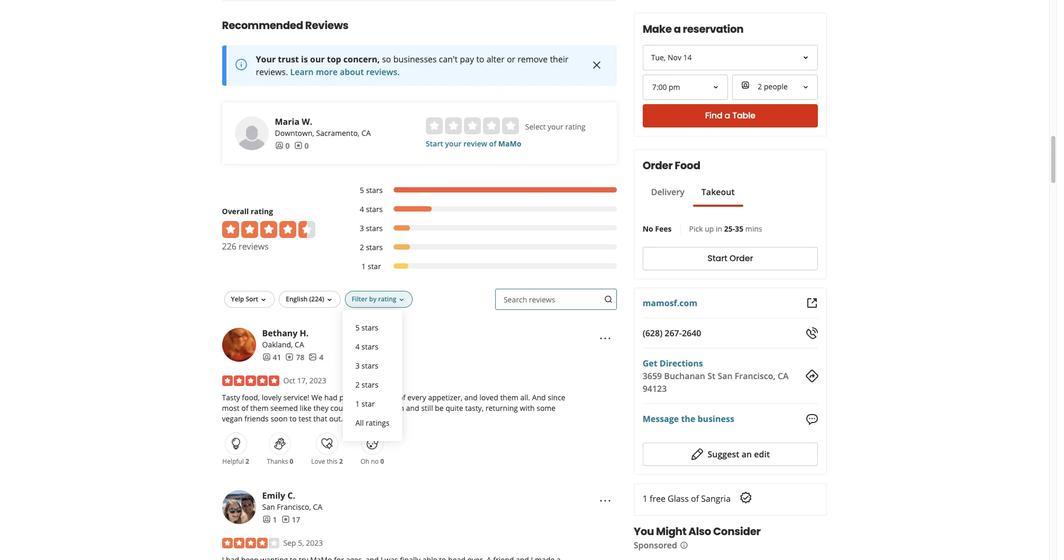 Task type: locate. For each thing, give the bounding box(es) containing it.
1 vertical spatial a
[[725, 110, 731, 122]]

2 up pretty
[[355, 380, 360, 390]]

alter
[[487, 53, 505, 65]]

2023 right 5,
[[306, 538, 323, 548]]

(0 reactions) element right thanks
[[290, 457, 293, 466]]

menu image down search image
[[599, 333, 612, 345]]

reviews element for h.
[[285, 352, 304, 363]]

oakland,
[[262, 340, 293, 350]]

reviews element right the 41 at the bottom left
[[285, 352, 304, 363]]

1 star
[[362, 261, 381, 271], [355, 399, 375, 409]]

1 vertical spatial to
[[290, 414, 297, 424]]

16 photos v2 image
[[309, 353, 317, 362]]

0 vertical spatial order
[[643, 158, 673, 173]]

filter reviews by 4 stars rating element
[[349, 204, 617, 215]]

order up the delivery
[[643, 158, 673, 173]]

reviews down 4.5 star rating image
[[239, 241, 269, 252]]

menu image for bethany h.
[[599, 333, 612, 345]]

them up returning
[[500, 392, 518, 402]]

stars
[[366, 185, 383, 195], [366, 204, 383, 214], [366, 223, 383, 233], [366, 242, 383, 252], [362, 323, 378, 333], [362, 342, 378, 352], [362, 361, 378, 371], [362, 380, 378, 390]]

1 16 chevron down v2 image from the left
[[259, 296, 268, 304]]

3 16 chevron down v2 image from the left
[[397, 296, 406, 304]]

rating right by
[[378, 295, 396, 304]]

star down 2 stars button
[[362, 399, 375, 409]]

1 vertical spatial and
[[406, 403, 419, 413]]

1 horizontal spatial order
[[730, 253, 753, 265]]

3 inside button
[[355, 361, 360, 371]]

0 vertical spatial francisco,
[[735, 370, 776, 382]]

0 horizontal spatial to
[[290, 414, 297, 424]]

sponsored
[[634, 540, 678, 551]]

24 message v2 image
[[806, 413, 818, 426]]

friends element
[[275, 141, 290, 151], [262, 352, 281, 363], [262, 515, 277, 525]]

info alert
[[222, 45, 617, 86]]

friends element containing 1
[[262, 515, 277, 525]]

0 horizontal spatial francisco,
[[277, 502, 311, 512]]

recommended reviews element
[[188, 0, 651, 560]]

rating up 4.5 star rating image
[[251, 206, 273, 216]]

16 friends v2 image for emily
[[262, 516, 271, 524]]

friends element containing 41
[[262, 352, 281, 363]]

so
[[382, 53, 391, 65]]

1 vertical spatial 16 review v2 image
[[285, 353, 294, 362]]

review
[[463, 138, 487, 149]]

reviews. down your
[[256, 66, 288, 78]]

1 horizontal spatial 16 friends v2 image
[[275, 142, 283, 150]]

seemed
[[270, 403, 298, 413]]

1 vertical spatial your
[[445, 138, 462, 149]]

(2 reactions) element
[[245, 457, 249, 466], [339, 457, 343, 466]]

1 left free
[[643, 493, 648, 505]]

None radio
[[464, 117, 481, 134]]

(2 reactions) element right this
[[339, 457, 343, 466]]

0 vertical spatial 3 stars
[[360, 223, 383, 233]]

francisco, right st
[[735, 370, 776, 382]]

0 vertical spatial start
[[426, 138, 443, 149]]

0 vertical spatial san
[[718, 370, 733, 382]]

ca left 24 directions v2 icon
[[778, 370, 789, 382]]

16 review v2 image down downtown,
[[294, 142, 302, 150]]

a right find
[[725, 110, 731, 122]]

0 vertical spatial 3
[[360, 223, 364, 233]]

start order button
[[643, 247, 818, 270]]

reviews for search reviews
[[529, 295, 555, 305]]

0 vertical spatial 2023
[[309, 375, 326, 386]]

francisco, down c. at left
[[277, 502, 311, 512]]

1 star button
[[351, 395, 394, 414]]

photos element
[[309, 352, 324, 363]]

test
[[299, 414, 311, 424]]

1 vertical spatial 16 friends v2 image
[[262, 516, 271, 524]]

2023 for c.
[[306, 538, 323, 548]]

menu image
[[599, 333, 612, 345], [599, 495, 612, 508]]

None field
[[733, 75, 818, 100], [644, 76, 727, 99], [733, 75, 818, 100], [644, 76, 727, 99]]

2 horizontal spatial rating
[[565, 122, 586, 132]]

(2 reactions) element for helpful 2
[[245, 457, 249, 466]]

16 chevron down v2 image for english (224)
[[325, 296, 334, 304]]

3 stars for the filter reviews by 3 stars rating element
[[360, 223, 383, 233]]

16 chevron down v2 image inside filter by rating popup button
[[397, 296, 406, 304]]

1 horizontal spatial reviews
[[529, 295, 555, 305]]

menu image left free
[[599, 495, 612, 508]]

1 vertical spatial 5 stars
[[355, 323, 378, 333]]

stars inside "button"
[[362, 342, 378, 352]]

a inside 'link'
[[725, 110, 731, 122]]

you might also consider
[[634, 524, 761, 539]]

your for select
[[548, 122, 563, 132]]

(no rating) image
[[426, 117, 519, 134]]

0 vertical spatial 16 friends v2 image
[[275, 142, 283, 150]]

1 vertical spatial 4 stars
[[355, 342, 378, 352]]

reviews right search at the bottom left of page
[[529, 295, 555, 305]]

0 horizontal spatial start
[[426, 138, 443, 149]]

16 friends v2 image
[[275, 142, 283, 150], [262, 516, 271, 524]]

english (224)
[[286, 295, 324, 304]]

close image
[[591, 59, 603, 71]]

order
[[643, 158, 673, 173], [730, 253, 753, 265]]

2 vertical spatial rating
[[378, 295, 396, 304]]

0 vertical spatial 4 stars
[[360, 204, 383, 214]]

1 vertical spatial san
[[262, 502, 275, 512]]

1 vertical spatial 2 stars
[[355, 380, 378, 390]]

(0 reactions) element for thanks 0
[[290, 457, 293, 466]]

4 inside photos element
[[319, 352, 324, 362]]

5 stars inside button
[[355, 323, 378, 333]]

0 vertical spatial 16 review v2 image
[[294, 142, 302, 150]]

2 reviews. from the left
[[366, 66, 400, 78]]

ca inside the emily c. san francisco, ca
[[313, 502, 322, 512]]

1 left 17
[[273, 515, 277, 525]]

4 for filter reviews by 4 stars rating element
[[360, 204, 364, 214]]

stars inside button
[[362, 361, 378, 371]]

0 horizontal spatial rating
[[251, 206, 273, 216]]

reviews. down so at the left top
[[366, 66, 400, 78]]

0 vertical spatial star
[[368, 261, 381, 271]]

emily c. link
[[262, 490, 295, 501]]

0 vertical spatial 4
[[360, 204, 364, 214]]

star for 1 star button
[[362, 399, 375, 409]]

24 info v2 image
[[235, 58, 247, 71]]

of right glass
[[691, 493, 699, 505]]

you
[[634, 524, 654, 539]]

1 vertical spatial 1 star
[[355, 399, 375, 409]]

find a table link
[[643, 104, 818, 128]]

search image
[[604, 295, 613, 304]]

0 vertical spatial to
[[476, 53, 484, 65]]

4
[[360, 204, 364, 214], [355, 342, 360, 352], [319, 352, 324, 362]]

be down pretty
[[351, 403, 360, 413]]

all.
[[520, 392, 530, 402]]

table
[[733, 110, 756, 122]]

0 horizontal spatial (2 reactions) element
[[245, 457, 249, 466]]

16 chevron down v2 image right sort
[[259, 296, 268, 304]]

friends element down oakland,
[[262, 352, 281, 363]]

0 horizontal spatial your
[[445, 138, 462, 149]]

16 friends v2 image down emily
[[262, 516, 271, 524]]

(2 reactions) element right helpful
[[245, 457, 249, 466]]

16 review v2 image
[[294, 142, 302, 150], [285, 353, 294, 362], [281, 516, 290, 524]]

we
[[311, 392, 322, 402]]

reviews.
[[256, 66, 288, 78], [366, 66, 400, 78]]

friends element down downtown,
[[275, 141, 290, 151]]

0 vertical spatial reviews
[[239, 241, 269, 252]]

a
[[674, 22, 681, 37], [725, 110, 731, 122]]

appetizer,
[[428, 392, 462, 402]]

0 vertical spatial 2 stars
[[360, 242, 383, 252]]

their
[[550, 53, 569, 65]]

2 vertical spatial friends element
[[262, 515, 277, 525]]

star for filter reviews by 1 star rating element
[[368, 261, 381, 271]]

0 horizontal spatial 16 friends v2 image
[[262, 516, 271, 524]]

0 vertical spatial your
[[548, 122, 563, 132]]

photo of bethany h. image
[[222, 328, 256, 362]]

francisco,
[[735, 370, 776, 382], [277, 502, 311, 512]]

no fees
[[643, 224, 672, 234]]

(628) 267-2640
[[643, 328, 702, 339]]

5
[[360, 185, 364, 195], [355, 323, 360, 333]]

2 right this
[[339, 457, 343, 466]]

2 (2 reactions) element from the left
[[339, 457, 343, 466]]

16 review v2 image left the 78 at bottom
[[285, 353, 294, 362]]

1 horizontal spatial start
[[708, 253, 728, 265]]

2
[[360, 242, 364, 252], [355, 380, 360, 390], [245, 457, 249, 466], [339, 457, 343, 466]]

2 menu image from the top
[[599, 495, 612, 508]]

2 16 chevron down v2 image from the left
[[325, 296, 334, 304]]

3 stars
[[360, 223, 383, 233], [355, 361, 378, 371]]

2 stars inside filter reviews by 2 stars rating element
[[360, 242, 383, 252]]

  text field
[[495, 289, 617, 310]]

1 star up by
[[362, 261, 381, 271]]

0 vertical spatial menu image
[[599, 333, 612, 345]]

24 pencil v2 image
[[691, 448, 704, 461]]

mins
[[746, 224, 763, 234]]

0 vertical spatial friends element
[[275, 141, 290, 151]]

1 horizontal spatial (0 reactions) element
[[380, 457, 384, 466]]

and up tasty,
[[464, 392, 478, 402]]

16 chevron down v2 image inside english (224) dropdown button
[[325, 296, 334, 304]]

1 be from the left
[[351, 403, 360, 413]]

start inside 'recommended reviews' element
[[426, 138, 443, 149]]

free
[[650, 493, 666, 505]]

16 chevron down v2 image right (224)
[[325, 296, 334, 304]]

reviews element
[[294, 141, 309, 151], [285, 352, 304, 363], [281, 515, 300, 525]]

4 stars for 4 stars "button"
[[355, 342, 378, 352]]

2 horizontal spatial 16 chevron down v2 image
[[397, 296, 406, 304]]

make a reservation
[[643, 22, 744, 37]]

0 inside reviews element
[[304, 141, 309, 151]]

2 stars inside 2 stars button
[[355, 380, 378, 390]]

ca inside get directions 3659 buchanan st san francisco, ca 94123
[[778, 370, 789, 382]]

0 horizontal spatial san
[[262, 502, 275, 512]]

san right st
[[718, 370, 733, 382]]

reviews element containing 0
[[294, 141, 309, 151]]

rating inside popup button
[[378, 295, 396, 304]]

5 stars
[[360, 185, 383, 195], [355, 323, 378, 333]]

start for start your review of mamo
[[426, 138, 443, 149]]

  text field inside 'recommended reviews' element
[[495, 289, 617, 310]]

1 left the made
[[355, 399, 360, 409]]

english
[[286, 295, 308, 304]]

be right still
[[435, 403, 444, 413]]

the
[[681, 413, 696, 425]]

1 horizontal spatial vegan
[[384, 403, 404, 413]]

a right make
[[674, 22, 681, 37]]

3659
[[643, 370, 662, 382]]

0 vertical spatial a
[[674, 22, 681, 37]]

1 (2 reactions) element from the left
[[245, 457, 249, 466]]

1 (0 reactions) element from the left
[[290, 457, 293, 466]]

ca up sep 5, 2023
[[313, 502, 322, 512]]

out.
[[329, 414, 343, 424]]

16 chevron down v2 image for yelp sort
[[259, 296, 268, 304]]

1 horizontal spatial be
[[435, 403, 444, 413]]

1 horizontal spatial to
[[476, 53, 484, 65]]

1 star up all
[[355, 399, 375, 409]]

4 stars for filter reviews by 4 stars rating element
[[360, 204, 383, 214]]

0 horizontal spatial be
[[351, 403, 360, 413]]

reviews element containing 78
[[285, 352, 304, 363]]

all ratings button
[[351, 414, 394, 433]]

1
[[362, 261, 366, 271], [355, 399, 360, 409], [643, 493, 648, 505], [273, 515, 277, 525]]

1 vertical spatial order
[[730, 253, 753, 265]]

message the business
[[643, 413, 735, 425]]

16 chevron down v2 image
[[259, 296, 268, 304], [325, 296, 334, 304], [397, 296, 406, 304]]

yelp
[[231, 295, 244, 304]]

2 vertical spatial 16 review v2 image
[[281, 516, 290, 524]]

service!
[[283, 392, 309, 402]]

to right pay
[[476, 53, 484, 65]]

16 friends v2 image down downtown,
[[275, 142, 283, 150]]

friends element for emily c.
[[262, 515, 277, 525]]

16 review v2 image for maria
[[294, 142, 302, 150]]

2 stars up much
[[355, 380, 378, 390]]

1 horizontal spatial your
[[548, 122, 563, 132]]

reviews element containing 17
[[281, 515, 300, 525]]

all
[[355, 418, 364, 428]]

16 chevron down v2 image inside yelp sort dropdown button
[[259, 296, 268, 304]]

0 vertical spatial rating
[[565, 122, 586, 132]]

0 horizontal spatial reviews
[[239, 241, 269, 252]]

1 vertical spatial menu image
[[599, 495, 612, 508]]

learn more about reviews.
[[290, 66, 400, 78]]

order down 35
[[730, 253, 753, 265]]

(0 reactions) element right no
[[380, 457, 384, 466]]

friends element down emily
[[262, 515, 277, 525]]

them up friends
[[250, 403, 269, 413]]

4 stars inside "button"
[[355, 342, 378, 352]]

star inside button
[[362, 399, 375, 409]]

1 vertical spatial start
[[708, 253, 728, 265]]

start left review at the top left of page
[[426, 138, 443, 149]]

1 reviews. from the left
[[256, 66, 288, 78]]

1 vertical spatial reviews
[[529, 295, 555, 305]]

trust
[[278, 53, 299, 65]]

reviews element down downtown,
[[294, 141, 309, 151]]

(2 reactions) element for love this 2
[[339, 457, 343, 466]]

of down food,
[[241, 403, 248, 413]]

returning
[[486, 403, 518, 413]]

ca inside bethany h. oakland, ca
[[295, 340, 304, 350]]

1 vertical spatial francisco,
[[277, 502, 311, 512]]

0 horizontal spatial reviews.
[[256, 66, 288, 78]]

1 vertical spatial 4
[[355, 342, 360, 352]]

0 horizontal spatial order
[[643, 158, 673, 173]]

4 inside "button"
[[355, 342, 360, 352]]

2 stars for 2 stars button
[[355, 380, 378, 390]]

2 stars
[[360, 242, 383, 252], [355, 380, 378, 390]]

rating right select on the top
[[565, 122, 586, 132]]

1 horizontal spatial san
[[718, 370, 733, 382]]

1 vertical spatial them
[[250, 403, 269, 413]]

1 vertical spatial 5
[[355, 323, 360, 333]]

0 horizontal spatial (0 reactions) element
[[290, 457, 293, 466]]

16 review v2 image left 17
[[281, 516, 290, 524]]

friends element containing 0
[[275, 141, 290, 151]]

0 horizontal spatial a
[[674, 22, 681, 37]]

to left 'test'
[[290, 414, 297, 424]]

start
[[426, 138, 443, 149], [708, 253, 728, 265]]

reviews element down the emily c. san francisco, ca
[[281, 515, 300, 525]]

businesses
[[393, 53, 437, 65]]

1 vertical spatial 2023
[[306, 538, 323, 548]]

tab list
[[643, 186, 743, 207]]

1 menu image from the top
[[599, 333, 612, 345]]

1 horizontal spatial rating
[[378, 295, 396, 304]]

41
[[273, 352, 281, 362]]

5 inside button
[[355, 323, 360, 333]]

2023 right '17,'
[[309, 375, 326, 386]]

might
[[656, 524, 687, 539]]

make
[[643, 22, 672, 37]]

reviews. inside the so businesses can't pay to alter or remove their reviews.
[[256, 66, 288, 78]]

0 horizontal spatial 16 chevron down v2 image
[[259, 296, 268, 304]]

2 vertical spatial reviews element
[[281, 515, 300, 525]]

0 vertical spatial vegan
[[384, 403, 404, 413]]

reviews for 226 reviews
[[239, 241, 269, 252]]

3 stars inside button
[[355, 361, 378, 371]]

reviews element for c.
[[281, 515, 300, 525]]

16 chevron down v2 image right filter by rating
[[397, 296, 406, 304]]

food
[[675, 158, 701, 173]]

of left mamo
[[489, 138, 496, 149]]

1 horizontal spatial francisco,
[[735, 370, 776, 382]]

star up filter by rating
[[368, 261, 381, 271]]

them
[[500, 392, 518, 402], [250, 403, 269, 413]]

1 vertical spatial 3 stars
[[355, 361, 378, 371]]

1 horizontal spatial (2 reactions) element
[[339, 457, 343, 466]]

start your review of mamo
[[426, 138, 521, 149]]

suggest
[[708, 449, 740, 460]]

english (224) button
[[279, 291, 341, 308]]

bethany h. link
[[262, 327, 309, 339]]

that
[[313, 414, 327, 424]]

0 vertical spatial reviews element
[[294, 141, 309, 151]]

of right one
[[399, 392, 406, 402]]

1 up filter
[[362, 261, 366, 271]]

2 up filter
[[360, 242, 364, 252]]

start inside button
[[708, 253, 728, 265]]

rating element
[[426, 117, 519, 134]]

1 star for 1 star button
[[355, 399, 375, 409]]

maria
[[275, 116, 300, 127]]

recommended reviews
[[222, 18, 348, 33]]

0 horizontal spatial vegan
[[222, 414, 243, 424]]

3
[[360, 223, 364, 233], [355, 361, 360, 371]]

vegan down one
[[384, 403, 404, 413]]

2 right helpful
[[245, 457, 249, 466]]

0 vertical spatial 5
[[360, 185, 364, 195]]

your left review at the top left of page
[[445, 138, 462, 149]]

1 vertical spatial friends element
[[262, 352, 281, 363]]

0 vertical spatial 1 star
[[362, 261, 381, 271]]

2 (0 reactions) element from the left
[[380, 457, 384, 466]]

2 vertical spatial 4
[[319, 352, 324, 362]]

0 vertical spatial them
[[500, 392, 518, 402]]

san down emily
[[262, 502, 275, 512]]

1 horizontal spatial 16 chevron down v2 image
[[325, 296, 334, 304]]

start for start order
[[708, 253, 728, 265]]

1 star inside filter reviews by 1 star rating element
[[362, 261, 381, 271]]

start down in
[[708, 253, 728, 265]]

1 star inside 1 star button
[[355, 399, 375, 409]]

loved
[[480, 392, 498, 402]]

1 horizontal spatial reviews.
[[366, 66, 400, 78]]

1 horizontal spatial a
[[725, 110, 731, 122]]

vegan down the most
[[222, 414, 243, 424]]

2023
[[309, 375, 326, 386], [306, 538, 323, 548]]

2 stars for filter reviews by 2 stars rating element on the top of the page
[[360, 242, 383, 252]]

None radio
[[426, 117, 443, 134], [445, 117, 462, 134], [483, 117, 500, 134], [502, 117, 519, 134], [426, 117, 443, 134], [445, 117, 462, 134], [483, 117, 500, 134], [502, 117, 519, 134]]

(0 reactions) element
[[290, 457, 293, 466], [380, 457, 384, 466]]

0 vertical spatial 5 stars
[[360, 185, 383, 195]]

and down every
[[406, 403, 419, 413]]

your right select on the top
[[548, 122, 563, 132]]

food,
[[242, 392, 260, 402]]

1 vertical spatial reviews element
[[285, 352, 304, 363]]

1 vertical spatial star
[[362, 399, 375, 409]]

tasty,
[[465, 403, 484, 413]]

reviews
[[305, 18, 348, 33]]

business
[[698, 413, 735, 425]]

stars for 2 stars button
[[362, 380, 378, 390]]

4 stars button
[[351, 337, 394, 356]]

friends element for maria w.
[[275, 141, 290, 151]]

ca right sacramento,
[[361, 128, 371, 138]]

4 star rating image
[[222, 538, 279, 549]]

ca down h.
[[295, 340, 304, 350]]

1 inside filter reviews by 1 star rating element
[[362, 261, 366, 271]]

edit
[[754, 449, 770, 460]]

your for start
[[445, 138, 462, 149]]

remove
[[518, 53, 548, 65]]

0 vertical spatial and
[[464, 392, 478, 402]]

1 vertical spatial 3
[[355, 361, 360, 371]]

st
[[708, 370, 716, 382]]

2 stars up by
[[360, 242, 383, 252]]

more
[[316, 66, 338, 78]]



Task type: describe. For each thing, give the bounding box(es) containing it.
soon
[[271, 414, 288, 424]]

message
[[643, 413, 679, 425]]

mamo
[[498, 138, 521, 149]]

suggest an edit button
[[643, 443, 818, 466]]

stars for filter reviews by 2 stars rating element on the top of the page
[[366, 242, 383, 252]]

5 for the filter reviews by 5 stars rating element
[[360, 185, 364, 195]]

w.
[[302, 116, 312, 127]]

quite
[[446, 403, 463, 413]]

3 stars for 3 stars button
[[355, 361, 378, 371]]

0 horizontal spatial and
[[406, 403, 419, 413]]

emily c. san francisco, ca
[[262, 490, 322, 512]]

filter reviews by 5 stars rating element
[[349, 185, 617, 196]]

glass
[[668, 493, 689, 505]]

friends
[[244, 414, 269, 424]]

Select a date text field
[[643, 45, 818, 70]]

search reviews
[[504, 295, 555, 305]]

all ratings
[[355, 418, 390, 428]]

ratings
[[366, 418, 390, 428]]

made
[[362, 403, 382, 413]]

5 stars for 5 stars button
[[355, 323, 378, 333]]

rating for filter by rating
[[378, 295, 396, 304]]

san inside get directions 3659 buchanan st san francisco, ca 94123
[[718, 370, 733, 382]]

consider
[[713, 524, 761, 539]]

stars for 5 stars button
[[362, 323, 378, 333]]

search
[[504, 295, 527, 305]]

16 friends v2 image for maria
[[275, 142, 283, 150]]

35
[[735, 224, 744, 234]]

emily
[[262, 490, 285, 501]]

filter reviews by 1 star rating element
[[349, 261, 617, 272]]

226
[[222, 241, 236, 252]]

16 friends v2 image
[[262, 353, 271, 362]]

san inside the emily c. san francisco, ca
[[262, 502, 275, 512]]

thanks 0
[[267, 457, 293, 466]]

delivery
[[651, 186, 685, 198]]

17
[[292, 515, 300, 525]]

learn
[[290, 66, 314, 78]]

and
[[532, 392, 546, 402]]

learn more about reviews. link
[[290, 66, 400, 78]]

or
[[507, 53, 515, 65]]

5 for 5 stars button
[[355, 323, 360, 333]]

your trust is our top concern,
[[256, 53, 380, 65]]

stars for 4 stars "button"
[[362, 342, 378, 352]]

tasty
[[222, 392, 240, 402]]

5,
[[298, 538, 304, 548]]

most
[[222, 403, 239, 413]]

24 directions v2 image
[[806, 370, 818, 383]]

still
[[421, 403, 433, 413]]

5 stars for the filter reviews by 5 stars rating element
[[360, 185, 383, 195]]

0 horizontal spatial them
[[250, 403, 269, 413]]

stars for the filter reviews by 3 stars rating element
[[366, 223, 383, 233]]

helpful 2
[[222, 457, 249, 466]]

1 inside 1 star button
[[355, 399, 360, 409]]

had
[[324, 392, 337, 402]]

16 review v2 image for emily
[[281, 516, 290, 524]]

tasty food, lovely service! we had pretty much one of every appetizer, and loved them all. and since most of them seemed like they could be made vegan and still be quite tasty, returning with some vegan friends soon to test that out.
[[222, 392, 565, 424]]

could
[[330, 403, 349, 413]]

oct
[[283, 375, 295, 386]]

can't
[[439, 53, 458, 65]]

love
[[311, 457, 325, 466]]

yelp sort button
[[224, 291, 275, 308]]

select your rating
[[525, 122, 586, 132]]

stars for filter reviews by 4 stars rating element
[[366, 204, 383, 214]]

directions
[[660, 358, 703, 369]]

reviews element for w.
[[294, 141, 309, 151]]

start order
[[708, 253, 753, 265]]

a for find
[[725, 110, 731, 122]]

thanks
[[267, 457, 288, 466]]

in
[[716, 224, 723, 234]]

2023 for h.
[[309, 375, 326, 386]]

takeout
[[702, 186, 735, 198]]

downtown,
[[275, 128, 314, 138]]

1 vertical spatial vegan
[[222, 414, 243, 424]]

(0 reactions) element for oh no 0
[[380, 457, 384, 466]]

takeout tab panel
[[643, 207, 743, 211]]

get
[[643, 358, 658, 369]]

(224)
[[309, 295, 324, 304]]

filter reviews by 3 stars rating element
[[349, 223, 617, 234]]

this
[[327, 457, 338, 466]]

h.
[[300, 327, 309, 339]]

none radio inside 'recommended reviews' element
[[464, 117, 481, 134]]

2640
[[682, 328, 702, 339]]

ca inside maria w. downtown, sacramento, ca
[[361, 128, 371, 138]]

some
[[537, 403, 556, 413]]

(628)
[[643, 328, 663, 339]]

also
[[689, 524, 711, 539]]

maria w. link
[[275, 116, 312, 127]]

3 stars button
[[351, 356, 394, 375]]

overall rating
[[222, 206, 273, 216]]

stars for 3 stars button
[[362, 361, 378, 371]]

pay
[[460, 53, 474, 65]]

24 external link v2 image
[[806, 297, 818, 310]]

no
[[371, 457, 379, 466]]

photo of emily c. image
[[222, 490, 256, 524]]

16 review v2 image for bethany
[[285, 353, 294, 362]]

2 inside button
[[355, 380, 360, 390]]

sort
[[246, 295, 258, 304]]

a for make
[[674, 22, 681, 37]]

78
[[296, 352, 304, 362]]

4.5 star rating image
[[222, 221, 315, 238]]

an
[[742, 449, 752, 460]]

94123
[[643, 383, 667, 395]]

3 for 3 stars button
[[355, 361, 360, 371]]

to inside the so businesses can't pay to alter or remove their reviews.
[[476, 53, 484, 65]]

one
[[383, 392, 397, 402]]

photo of maria w. image
[[235, 116, 269, 150]]

order inside button
[[730, 253, 753, 265]]

1 star for filter reviews by 1 star rating element
[[362, 261, 381, 271]]

oh
[[361, 457, 369, 466]]

your
[[256, 53, 276, 65]]

buchanan
[[664, 370, 706, 382]]

4 for 4 stars "button"
[[355, 342, 360, 352]]

mamosf.com
[[643, 297, 698, 309]]

pretty
[[339, 392, 360, 402]]

filter reviews by 2 stars rating element
[[349, 242, 617, 253]]

like
[[300, 403, 312, 413]]

they
[[313, 403, 329, 413]]

16 chevron down v2 image for filter by rating
[[397, 296, 406, 304]]

top
[[327, 53, 341, 65]]

267-
[[665, 328, 682, 339]]

24 check in v2 image
[[739, 492, 752, 504]]

friends element for bethany h.
[[262, 352, 281, 363]]

to inside the tasty food, lovely service! we had pretty much one of every appetizer, and loved them all. and since most of them seemed like they could be made vegan and still be quite tasty, returning with some vegan friends soon to test that out.
[[290, 414, 297, 424]]

find a table
[[705, 110, 756, 122]]

24 phone v2 image
[[806, 327, 818, 340]]

1 horizontal spatial and
[[464, 392, 478, 402]]

sep
[[283, 538, 296, 548]]

tab list containing delivery
[[643, 186, 743, 207]]

226 reviews
[[222, 241, 269, 252]]

2 be from the left
[[435, 403, 444, 413]]

16 info v2 image
[[680, 542, 688, 550]]

so businesses can't pay to alter or remove their reviews.
[[256, 53, 569, 78]]

2 stars button
[[351, 375, 394, 395]]

much
[[362, 392, 382, 402]]

menu image for emily c.
[[599, 495, 612, 508]]

stars for the filter reviews by 5 stars rating element
[[366, 185, 383, 195]]

francisco, inside get directions 3659 buchanan st san francisco, ca 94123
[[735, 370, 776, 382]]

pick up in 25-35 mins
[[689, 224, 763, 234]]

5 star rating image
[[222, 375, 279, 386]]

recommended
[[222, 18, 303, 33]]

1 horizontal spatial them
[[500, 392, 518, 402]]

25-
[[724, 224, 735, 234]]

since
[[548, 392, 565, 402]]

fees
[[655, 224, 672, 234]]

3 for the filter reviews by 3 stars rating element
[[360, 223, 364, 233]]

rating for select your rating
[[565, 122, 586, 132]]

up
[[705, 224, 714, 234]]

francisco, inside the emily c. san francisco, ca
[[277, 502, 311, 512]]

select
[[525, 122, 546, 132]]

1 vertical spatial rating
[[251, 206, 273, 216]]



Task type: vqa. For each thing, say whether or not it's contained in the screenshot.
Ca in the 'Bethany H. Oakland, CA'
yes



